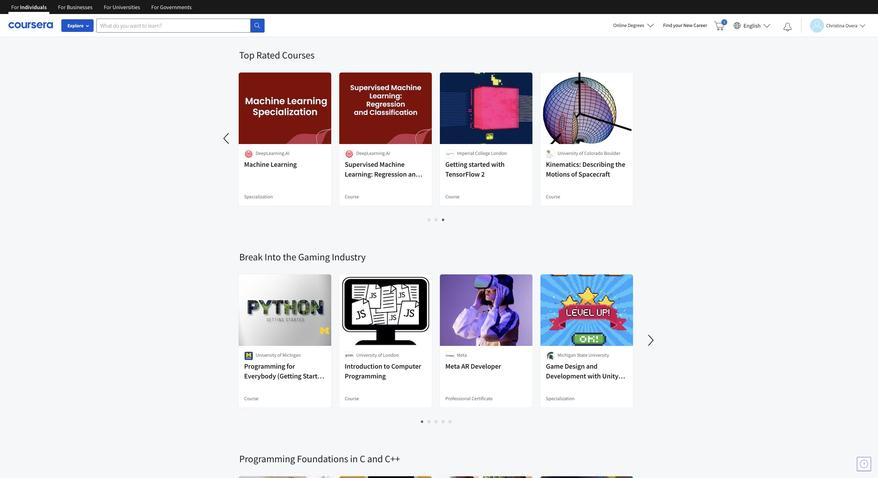 Task type: describe. For each thing, give the bounding box(es) containing it.
university for introduction
[[356, 352, 377, 358]]

career
[[694, 22, 707, 28]]

for
[[287, 362, 295, 371]]

4 button
[[440, 418, 447, 426]]

michigan state university
[[558, 352, 609, 358]]

with inside getting started with tensorflow 2
[[491, 160, 505, 169]]

started
[[303, 372, 325, 380]]

shopping cart: 1 item image
[[714, 19, 728, 31]]

introduction
[[345, 362, 382, 371]]

2 michigan from the left
[[558, 352, 576, 358]]

(getting
[[277, 372, 302, 380]]

boulder
[[604, 150, 620, 156]]

university for programming
[[256, 352, 276, 358]]

c for everyone: programming fundamentals course by university of california, santa cruz, image
[[339, 476, 432, 478]]

2 for top rated courses
[[435, 216, 438, 223]]

university of michigan
[[256, 352, 301, 358]]

english
[[744, 22, 761, 29]]

for for individuals
[[11, 4, 19, 11]]

learning:
[[345, 170, 373, 178]]

deeplearning.ai for machine
[[256, 150, 289, 156]]

with inside game design and development with unity 2020
[[588, 372, 601, 380]]

for universities
[[104, 4, 140, 11]]

deeplearning.ai image
[[244, 150, 253, 158]]

c
[[360, 453, 365, 465]]

for businesses
[[58, 4, 93, 11]]

meta for meta ar developer
[[445, 362, 460, 371]]

course for programming for everybody (getting started with python)
[[244, 395, 258, 402]]

motions
[[546, 170, 570, 178]]

university of colorado boulder image
[[546, 150, 555, 158]]

with inside programming for everybody (getting started with python)
[[244, 381, 258, 390]]

design
[[565, 362, 585, 371]]

supervised machine learning: regression and classification
[[345, 160, 420, 188]]

for individuals
[[11, 4, 47, 11]]

2 inside getting started with tensorflow 2
[[481, 170, 485, 178]]

university of london
[[356, 352, 399, 358]]

unity
[[602, 372, 619, 380]]

in
[[350, 453, 358, 465]]

computer
[[391, 362, 421, 371]]

game design and development with unity 2020
[[546, 362, 619, 390]]

python)
[[259, 381, 283, 390]]

supervised
[[345, 160, 378, 169]]

professional certificate
[[445, 395, 493, 402]]

imperial
[[457, 150, 474, 156]]

top rated courses carousel element
[[0, 28, 639, 230]]

break into the gaming industry
[[239, 251, 366, 263]]

5 button
[[447, 418, 454, 426]]

universities
[[113, 4, 140, 11]]

university of london image
[[345, 352, 354, 360]]

for governments
[[151, 4, 192, 11]]

2020
[[546, 381, 560, 390]]

michigan state university image
[[546, 352, 555, 360]]

into
[[265, 251, 281, 263]]

banner navigation
[[6, 0, 197, 14]]

find
[[663, 22, 672, 28]]

christina overa
[[826, 22, 858, 29]]

of for introduction to computer programming
[[378, 352, 382, 358]]

coursera image
[[8, 20, 53, 31]]

getting started with tensorflow 2
[[445, 160, 505, 178]]

describing
[[583, 160, 614, 169]]

your
[[673, 22, 683, 28]]

developer
[[471, 362, 501, 371]]

break
[[239, 251, 263, 263]]

introduction to computer programming
[[345, 362, 421, 380]]

find your new career
[[663, 22, 707, 28]]

college
[[475, 150, 490, 156]]

3 button for break into the gaming industry
[[433, 418, 440, 426]]

colorado
[[584, 150, 603, 156]]

What do you want to learn? text field
[[96, 18, 251, 32]]

kinematics: describing the motions of spacecraft
[[546, 160, 625, 178]]

imperial college london
[[457, 150, 507, 156]]

previous slide image
[[218, 130, 235, 147]]

the for into
[[283, 251, 296, 263]]

machine learning
[[244, 160, 297, 169]]

next slide image
[[642, 332, 659, 349]]

programming foundations in c and c++ carousel element
[[236, 432, 878, 478]]

ar
[[461, 362, 469, 371]]

getting
[[445, 160, 467, 169]]

online degrees
[[613, 22, 644, 28]]

overa
[[846, 22, 858, 29]]

and for supervised machine learning: regression and classification
[[408, 170, 420, 178]]

2 for break into the gaming industry
[[428, 418, 431, 425]]

explore
[[67, 22, 84, 29]]



Task type: locate. For each thing, give the bounding box(es) containing it.
classification
[[345, 180, 385, 188]]

1 horizontal spatial the
[[616, 160, 625, 169]]

to
[[384, 362, 390, 371]]

fullstack web development carousel element
[[0, 0, 639, 28]]

programming
[[244, 362, 285, 371], [345, 372, 386, 380], [239, 453, 295, 465]]

3 inside the top rated courses carousel element
[[442, 216, 445, 223]]

1 button
[[426, 216, 433, 224], [419, 418, 426, 426]]

michigan up for
[[282, 352, 301, 358]]

university right university of michigan image
[[256, 352, 276, 358]]

industry
[[332, 251, 366, 263]]

game
[[546, 362, 563, 371]]

0 vertical spatial list
[[239, 14, 634, 21]]

c programming with linux specialization by dartmouth college, institut mines-télécom, image
[[440, 476, 533, 478]]

for for businesses
[[58, 4, 66, 11]]

programming up everybody
[[244, 362, 285, 371]]

for left "businesses"
[[58, 4, 66, 11]]

course down everybody
[[244, 395, 258, 402]]

2 list from the top
[[239, 216, 634, 224]]

university of colorado boulder
[[558, 150, 620, 156]]

0 horizontal spatial 1
[[421, 418, 424, 425]]

meta ar developer
[[445, 362, 501, 371]]

top rated courses
[[239, 49, 315, 61]]

0 vertical spatial programming
[[244, 362, 285, 371]]

2 machine from the left
[[380, 160, 405, 169]]

certificate
[[472, 395, 493, 402]]

1 horizontal spatial london
[[491, 150, 507, 156]]

0 horizontal spatial 3
[[435, 418, 438, 425]]

gaming
[[298, 251, 330, 263]]

1 vertical spatial london
[[383, 352, 399, 358]]

online
[[613, 22, 627, 28]]

0 horizontal spatial michigan
[[282, 352, 301, 358]]

the
[[616, 160, 625, 169], [283, 251, 296, 263]]

programming fundamentals course by duke university, image
[[239, 476, 331, 478]]

and down michigan state university on the bottom
[[586, 362, 598, 371]]

1 inside break into the gaming industry carousel element
[[421, 418, 424, 425]]

2 vertical spatial 2
[[428, 418, 431, 425]]

0 vertical spatial the
[[616, 160, 625, 169]]

1 list from the top
[[239, 14, 634, 21]]

courses
[[282, 49, 315, 61]]

2
[[481, 170, 485, 178], [435, 216, 438, 223], [428, 418, 431, 425]]

programming inside introduction to computer programming
[[345, 372, 386, 380]]

2 button for top rated courses
[[433, 216, 440, 224]]

university
[[558, 150, 578, 156], [256, 352, 276, 358], [356, 352, 377, 358], [589, 352, 609, 358]]

tensorflow
[[445, 170, 480, 178]]

university inside the top rated courses carousel element
[[558, 150, 578, 156]]

deeplearning.ai
[[256, 150, 289, 156], [356, 150, 390, 156]]

michigan
[[282, 352, 301, 358], [558, 352, 576, 358]]

of for programming for everybody (getting started with python)
[[277, 352, 281, 358]]

university of michigan image
[[244, 352, 253, 360]]

1 for from the left
[[11, 4, 19, 11]]

4 for from the left
[[151, 4, 159, 11]]

1 vertical spatial and
[[586, 362, 598, 371]]

specialization for machine learning
[[244, 194, 273, 200]]

3 for break into the gaming industry
[[435, 418, 438, 425]]

programming for (getting
[[244, 362, 285, 371]]

development
[[546, 372, 586, 380]]

1 inside the top rated courses carousel element
[[428, 216, 431, 223]]

deeplearning.ai image
[[345, 150, 354, 158]]

specialization inside break into the gaming industry carousel element
[[546, 395, 575, 402]]

list inside break into the gaming industry carousel element
[[239, 418, 634, 426]]

for left universities
[[104, 4, 111, 11]]

and
[[408, 170, 420, 178], [586, 362, 598, 371], [367, 453, 383, 465]]

1
[[428, 216, 431, 223], [421, 418, 424, 425]]

1 vertical spatial 1 button
[[419, 418, 426, 426]]

degrees
[[628, 22, 644, 28]]

0 horizontal spatial london
[[383, 352, 399, 358]]

0 vertical spatial 3 button
[[440, 216, 447, 224]]

1 horizontal spatial 1
[[428, 216, 431, 223]]

christina overa button
[[801, 18, 865, 32]]

the for describing
[[616, 160, 625, 169]]

with left unity
[[588, 372, 601, 380]]

university right state
[[589, 352, 609, 358]]

programming up programming fundamentals course by duke university, image
[[239, 453, 295, 465]]

0 vertical spatial meta
[[457, 352, 467, 358]]

machine up regression at the left top
[[380, 160, 405, 169]]

meta image
[[445, 352, 454, 360]]

show notifications image
[[784, 23, 792, 31]]

2 vertical spatial list
[[239, 418, 634, 426]]

and inside programming foundations in c and c++ carousel element
[[367, 453, 383, 465]]

1 horizontal spatial deeplearning.ai
[[356, 150, 390, 156]]

programming for everybody (getting started with python)
[[244, 362, 325, 390]]

for left governments
[[151, 4, 159, 11]]

programming for c
[[239, 453, 295, 465]]

specialization for game design and development with unity 2020
[[546, 395, 575, 402]]

meta up ar
[[457, 352, 467, 358]]

university for kinematics:
[[558, 150, 578, 156]]

2 button for break into the gaming industry
[[426, 418, 433, 426]]

2 horizontal spatial and
[[586, 362, 598, 371]]

0 vertical spatial 1 button
[[426, 216, 433, 224]]

2 inside break into the gaming industry carousel element
[[428, 418, 431, 425]]

1 vertical spatial specialization
[[546, 395, 575, 402]]

course for introduction to computer programming
[[345, 395, 359, 402]]

1 vertical spatial 2
[[435, 216, 438, 223]]

0 horizontal spatial deeplearning.ai
[[256, 150, 289, 156]]

course down classification
[[345, 194, 359, 200]]

and inside 'supervised machine learning: regression and classification'
[[408, 170, 420, 178]]

0 horizontal spatial with
[[244, 381, 258, 390]]

for left individuals
[[11, 4, 19, 11]]

3 inside break into the gaming industry carousel element
[[435, 418, 438, 425]]

spacecraft
[[579, 170, 610, 178]]

1 vertical spatial list
[[239, 216, 634, 224]]

0 vertical spatial london
[[491, 150, 507, 156]]

specialization inside the top rated courses carousel element
[[244, 194, 273, 200]]

3 list from the top
[[239, 418, 634, 426]]

course down the introduction
[[345, 395, 359, 402]]

1 for top rated courses
[[428, 216, 431, 223]]

3 button for top rated courses
[[440, 216, 447, 224]]

university up kinematics: on the top right
[[558, 150, 578, 156]]

1 horizontal spatial 3
[[442, 216, 445, 223]]

2 horizontal spatial 2
[[481, 170, 485, 178]]

and right regression at the left top
[[408, 170, 420, 178]]

1 for break into the gaming industry
[[421, 418, 424, 425]]

meta
[[457, 352, 467, 358], [445, 362, 460, 371]]

the inside kinematics: describing the motions of spacecraft
[[616, 160, 625, 169]]

course for getting started with tensorflow 2
[[445, 194, 460, 200]]

1 michigan from the left
[[282, 352, 301, 358]]

course for kinematics: describing the motions of spacecraft
[[546, 194, 560, 200]]

3 button
[[440, 216, 447, 224], [433, 418, 440, 426]]

foundations
[[297, 453, 348, 465]]

4
[[442, 418, 445, 425]]

specialization down machine learning
[[244, 194, 273, 200]]

3 button inside the top rated courses carousel element
[[440, 216, 447, 224]]

object-oriented data structures in c++ course by university of illinois at urbana-champaign, image
[[540, 476, 633, 478]]

1 button inside the top rated courses carousel element
[[426, 216, 433, 224]]

0 vertical spatial 1
[[428, 216, 431, 223]]

professional
[[445, 395, 471, 402]]

1 vertical spatial meta
[[445, 362, 460, 371]]

specialization down 2020
[[546, 395, 575, 402]]

london inside break into the gaming industry carousel element
[[383, 352, 399, 358]]

c++
[[385, 453, 400, 465]]

everybody
[[244, 372, 276, 380]]

course
[[345, 194, 359, 200], [445, 194, 460, 200], [546, 194, 560, 200], [244, 395, 258, 402], [345, 395, 359, 402]]

0 horizontal spatial machine
[[244, 160, 269, 169]]

break into the gaming industry carousel element
[[236, 230, 878, 432]]

christina
[[826, 22, 845, 29]]

programming inside programming for everybody (getting started with python)
[[244, 362, 285, 371]]

1 vertical spatial with
[[588, 372, 601, 380]]

deeplearning.ai for supervised
[[356, 150, 390, 156]]

1 vertical spatial 3
[[435, 418, 438, 425]]

the down boulder
[[616, 160, 625, 169]]

of left "colorado"
[[579, 150, 583, 156]]

1 vertical spatial programming
[[345, 372, 386, 380]]

online degrees button
[[608, 18, 660, 33]]

and for programming foundations in c and c++
[[367, 453, 383, 465]]

3 for top rated courses
[[442, 216, 445, 223]]

0 horizontal spatial 2
[[428, 418, 431, 425]]

1 vertical spatial 3 button
[[433, 418, 440, 426]]

regression
[[374, 170, 407, 178]]

1 deeplearning.ai from the left
[[256, 150, 289, 156]]

businesses
[[67, 4, 93, 11]]

2 vertical spatial with
[[244, 381, 258, 390]]

help center image
[[860, 460, 868, 468]]

1 horizontal spatial michigan
[[558, 352, 576, 358]]

2 vertical spatial and
[[367, 453, 383, 465]]

0 vertical spatial 3
[[442, 216, 445, 223]]

of up programming for everybody (getting started with python)
[[277, 352, 281, 358]]

2 deeplearning.ai from the left
[[356, 150, 390, 156]]

0 horizontal spatial the
[[283, 251, 296, 263]]

1 horizontal spatial machine
[[380, 160, 405, 169]]

1 button for top rated courses
[[426, 216, 433, 224]]

london up to at the bottom left of page
[[383, 352, 399, 358]]

course for supervised machine learning: regression and classification
[[345, 194, 359, 200]]

kinematics:
[[546, 160, 581, 169]]

of down kinematics: on the top right
[[571, 170, 577, 178]]

2 vertical spatial programming
[[239, 453, 295, 465]]

london
[[491, 150, 507, 156], [383, 352, 399, 358]]

None search field
[[96, 18, 265, 32]]

deeplearning.ai up machine learning
[[256, 150, 289, 156]]

course down motions
[[546, 194, 560, 200]]

5
[[449, 418, 452, 425]]

for for universities
[[104, 4, 111, 11]]

0 vertical spatial 2 button
[[433, 216, 440, 224]]

governments
[[160, 4, 192, 11]]

programming down the introduction
[[345, 372, 386, 380]]

state
[[577, 352, 588, 358]]

0 vertical spatial and
[[408, 170, 420, 178]]

programming foundations in c and c++
[[239, 453, 400, 465]]

with down everybody
[[244, 381, 258, 390]]

list
[[239, 14, 634, 21], [239, 216, 634, 224], [239, 418, 634, 426]]

list for top rated courses
[[239, 216, 634, 224]]

with right started
[[491, 160, 505, 169]]

1 vertical spatial the
[[283, 251, 296, 263]]

of up introduction to computer programming
[[378, 352, 382, 358]]

0 horizontal spatial and
[[367, 453, 383, 465]]

machine down deeplearning.ai icon
[[244, 160, 269, 169]]

and right c
[[367, 453, 383, 465]]

london for computer
[[383, 352, 399, 358]]

1 horizontal spatial with
[[491, 160, 505, 169]]

0 vertical spatial 2
[[481, 170, 485, 178]]

learning
[[271, 160, 297, 169]]

course down tensorflow
[[445, 194, 460, 200]]

of for kinematics: describing the motions of spacecraft
[[579, 150, 583, 156]]

0 horizontal spatial specialization
[[244, 194, 273, 200]]

for for governments
[[151, 4, 159, 11]]

of
[[579, 150, 583, 156], [571, 170, 577, 178], [277, 352, 281, 358], [378, 352, 382, 358]]

0 vertical spatial specialization
[[244, 194, 273, 200]]

rated
[[256, 49, 280, 61]]

meta down meta image at the bottom of page
[[445, 362, 460, 371]]

london inside the top rated courses carousel element
[[491, 150, 507, 156]]

list inside the top rated courses carousel element
[[239, 216, 634, 224]]

meta for meta
[[457, 352, 467, 358]]

top
[[239, 49, 255, 61]]

list inside fullstack web development carousel element
[[239, 14, 634, 21]]

the right into
[[283, 251, 296, 263]]

list for break into the gaming industry
[[239, 418, 634, 426]]

individuals
[[20, 4, 47, 11]]

michigan up design
[[558, 352, 576, 358]]

1 button for break into the gaming industry
[[419, 418, 426, 426]]

university up the introduction
[[356, 352, 377, 358]]

2 button
[[433, 216, 440, 224], [426, 418, 433, 426]]

specialization
[[244, 194, 273, 200], [546, 395, 575, 402]]

3
[[442, 216, 445, 223], [435, 418, 438, 425]]

1 vertical spatial 2 button
[[426, 418, 433, 426]]

machine inside 'supervised machine learning: regression and classification'
[[380, 160, 405, 169]]

1 horizontal spatial 2
[[435, 216, 438, 223]]

1 horizontal spatial specialization
[[546, 395, 575, 402]]

imperial college london image
[[445, 150, 454, 158]]

english button
[[731, 14, 773, 37]]

1 machine from the left
[[244, 160, 269, 169]]

2 horizontal spatial with
[[588, 372, 601, 380]]

2 for from the left
[[58, 4, 66, 11]]

1 vertical spatial 1
[[421, 418, 424, 425]]

and inside game design and development with unity 2020
[[586, 362, 598, 371]]

find your new career link
[[660, 21, 711, 30]]

started
[[469, 160, 490, 169]]

explore button
[[61, 19, 94, 32]]

deeplearning.ai up supervised
[[356, 150, 390, 156]]

3 for from the left
[[104, 4, 111, 11]]

london for with
[[491, 150, 507, 156]]

london right college
[[491, 150, 507, 156]]

new
[[684, 22, 693, 28]]

1 horizontal spatial and
[[408, 170, 420, 178]]

of inside kinematics: describing the motions of spacecraft
[[571, 170, 577, 178]]

0 vertical spatial with
[[491, 160, 505, 169]]

with
[[491, 160, 505, 169], [588, 372, 601, 380], [244, 381, 258, 390]]



Task type: vqa. For each thing, say whether or not it's contained in the screenshot.


